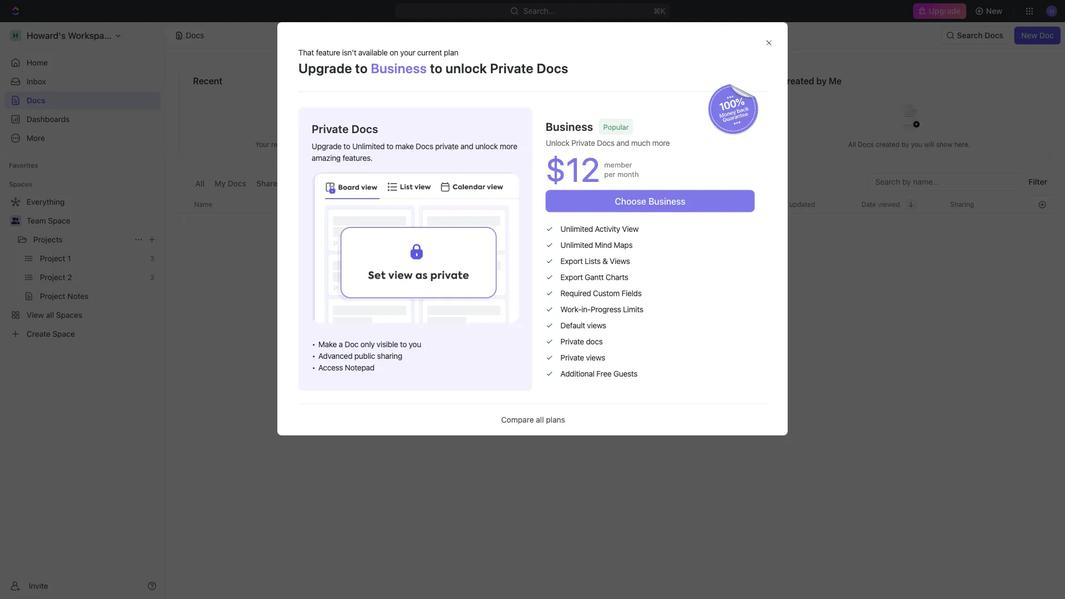 Task type: locate. For each thing, give the bounding box(es) containing it.
date for date updated
[[773, 201, 788, 208]]

1 vertical spatial business
[[546, 120, 593, 133]]

1 vertical spatial export
[[561, 273, 583, 282]]

0 vertical spatial business
[[371, 60, 427, 76]]

0 vertical spatial doc
[[1040, 31, 1054, 40]]

required
[[561, 289, 591, 298]]

0 vertical spatial favorites
[[487, 76, 525, 86]]

docs inside upgrade to unlimited to make docs private and unlock more amazing features.
[[416, 142, 433, 151]]

1 horizontal spatial all
[[848, 141, 856, 148]]

unlock
[[446, 60, 487, 76], [475, 142, 498, 151]]

show up member per month at top right
[[636, 141, 653, 148]]

1 show from the left
[[354, 141, 370, 148]]

views for default views
[[587, 321, 606, 330]]

1 horizontal spatial more
[[652, 138, 670, 147]]

and
[[617, 138, 629, 147], [461, 142, 473, 151]]

0 horizontal spatial and
[[461, 142, 473, 151]]

unlock right private
[[475, 142, 498, 151]]

date updated
[[773, 201, 815, 208]]

0 vertical spatial unlock
[[446, 60, 487, 76]]

no created by me docs image
[[887, 96, 932, 140]]

here. left make
[[372, 141, 388, 148]]

2 horizontal spatial show
[[936, 141, 953, 148]]

required custom fields
[[561, 289, 642, 298]]

1 vertical spatial all
[[195, 179, 205, 188]]

0 horizontal spatial more
[[500, 142, 517, 151]]

more
[[652, 138, 670, 147], [500, 142, 517, 151]]

to inside make a doc only visible to you advanced public sharing access notepad
[[400, 340, 407, 349]]

business right choose
[[649, 196, 686, 206]]

upgrade for upgrade
[[929, 6, 961, 16]]

private up your recently opened docs will show here.
[[312, 122, 349, 135]]

tab list
[[193, 173, 458, 195]]

that feature isn't available on your current plan upgrade to business to unlock private docs
[[298, 48, 569, 76]]

Search by name... text field
[[876, 174, 1016, 190]]

make
[[395, 142, 414, 151]]

mind
[[595, 240, 612, 250]]

0 horizontal spatial favorites
[[9, 161, 38, 169]]

unlimited up features.
[[352, 142, 385, 151]]

1 vertical spatial unlock
[[475, 142, 498, 151]]

visible
[[377, 340, 398, 349]]

on
[[390, 48, 398, 57]]

1 vertical spatial doc
[[345, 340, 359, 349]]

all for all docs created by you will show here.
[[848, 141, 856, 148]]

0 horizontal spatial doc
[[345, 340, 359, 349]]

unlimited up unlimited mind maps
[[561, 224, 593, 233]]

unlimited inside upgrade to unlimited to make docs private and unlock more amazing features.
[[352, 142, 385, 151]]

0 vertical spatial unlimited
[[352, 142, 385, 151]]

1 vertical spatial views
[[586, 353, 605, 362]]

2 vertical spatial unlimited
[[561, 240, 593, 250]]

3 will from the left
[[924, 141, 935, 148]]

to up features.
[[344, 142, 350, 151]]

0 horizontal spatial all
[[195, 179, 205, 188]]

you down no created by me docs image
[[911, 141, 923, 148]]

upgrade up amazing
[[312, 142, 342, 151]]

tree
[[4, 193, 161, 343]]

gantt
[[585, 273, 604, 282]]

to
[[355, 60, 368, 76], [430, 60, 443, 76], [344, 142, 350, 151], [387, 142, 394, 151], [400, 340, 407, 349]]

0 vertical spatial views
[[587, 321, 606, 330]]

my
[[215, 179, 226, 188]]

no data image
[[582, 257, 649, 330]]

views
[[610, 257, 630, 266]]

date updated button
[[766, 196, 822, 213]]

0 horizontal spatial will
[[342, 141, 352, 148]]

1 will from the left
[[342, 141, 352, 148]]

2 horizontal spatial business
[[649, 196, 686, 206]]

feature
[[316, 48, 340, 57]]

favorited
[[577, 141, 605, 148]]

show up search by name... text field
[[936, 141, 953, 148]]

you right visible
[[409, 340, 421, 349]]

private for private docs
[[312, 122, 349, 135]]

0 horizontal spatial your
[[255, 141, 269, 148]]

tags
[[644, 201, 659, 208]]

all inside button
[[195, 179, 205, 188]]

only
[[360, 340, 375, 349]]

new up "search docs"
[[986, 6, 1003, 16]]

unlock down plan
[[446, 60, 487, 76]]

will down no created by me docs image
[[924, 141, 935, 148]]

new inside new button
[[986, 6, 1003, 16]]

docs inside tab list
[[228, 179, 246, 188]]

upgrade inside upgrade to unlimited to make docs private and unlock more amazing features.
[[312, 142, 342, 151]]

business down on
[[371, 60, 427, 76]]

upgrade inside that feature isn't available on your current plan upgrade to business to unlock private docs
[[298, 60, 352, 76]]

0 vertical spatial you
[[911, 141, 923, 148]]

much
[[631, 138, 650, 147]]

2 vertical spatial upgrade
[[312, 142, 342, 151]]

home
[[27, 58, 48, 67]]

doc inside button
[[1040, 31, 1054, 40]]

doc
[[1040, 31, 1054, 40], [345, 340, 359, 349]]

additional
[[561, 369, 595, 378]]

private
[[435, 142, 459, 151]]

1 horizontal spatial will
[[624, 141, 634, 148]]

new right "search docs"
[[1021, 31, 1038, 40]]

export left 'lists'
[[561, 257, 583, 266]]

&
[[603, 257, 608, 266]]

0 horizontal spatial show
[[354, 141, 370, 148]]

date left viewed
[[862, 201, 876, 208]]

views down docs
[[586, 353, 605, 362]]

1 horizontal spatial date
[[862, 201, 876, 208]]

search...
[[524, 6, 555, 16]]

by left me on the right of the page
[[817, 76, 827, 86]]

unlimited up 'lists'
[[561, 240, 593, 250]]

1 export from the top
[[561, 257, 583, 266]]

1 horizontal spatial and
[[617, 138, 629, 147]]

created
[[781, 76, 814, 86]]

your recently opened docs will show here.
[[255, 141, 388, 148]]

show up features.
[[354, 141, 370, 148]]

0 vertical spatial all
[[848, 141, 856, 148]]

private for private views
[[561, 353, 584, 362]]

1 horizontal spatial your
[[561, 141, 575, 148]]

and down popular
[[617, 138, 629, 147]]

all docs created by you will show here.
[[848, 141, 971, 148]]

custom
[[593, 289, 620, 298]]

date
[[773, 201, 788, 208], [862, 201, 876, 208]]

export
[[561, 257, 583, 266], [561, 273, 583, 282]]

date left updated at the top right of page
[[773, 201, 788, 208]]

and right private
[[461, 142, 473, 151]]

2 export from the top
[[561, 273, 583, 282]]

unlimited for unlimited mind maps
[[561, 240, 593, 250]]

2 vertical spatial business
[[649, 196, 686, 206]]

sharing
[[377, 352, 402, 361]]

new for new doc
[[1021, 31, 1038, 40]]

views up matching
[[587, 321, 606, 330]]

1 vertical spatial you
[[409, 340, 421, 349]]

1 horizontal spatial show
[[636, 141, 653, 148]]

created by me
[[781, 76, 842, 86]]

all left "created" at the right of page
[[848, 141, 856, 148]]

1 date from the left
[[773, 201, 788, 208]]

private down amazing
[[292, 179, 318, 188]]

0 vertical spatial upgrade
[[929, 6, 961, 16]]

upgrade down feature
[[298, 60, 352, 76]]

new doc
[[1021, 31, 1054, 40]]

private views
[[561, 353, 605, 362]]

3 show from the left
[[936, 141, 953, 148]]

here. up search by name... text field
[[955, 141, 971, 148]]

tree containing team space
[[4, 193, 161, 343]]

private down default on the right of the page
[[561, 337, 584, 346]]

0 vertical spatial by
[[817, 76, 827, 86]]

business up unlock
[[546, 120, 593, 133]]

private up additional
[[561, 353, 584, 362]]

choose business button
[[546, 190, 755, 212]]

assigned button
[[376, 173, 416, 195]]

column header
[[179, 195, 191, 214]]

member per month
[[604, 161, 639, 178]]

plans
[[546, 415, 565, 425]]

0 vertical spatial new
[[986, 6, 1003, 16]]

date for date viewed
[[862, 201, 876, 208]]

team space
[[27, 216, 70, 225]]

3 here. from the left
[[955, 141, 971, 148]]

0 vertical spatial export
[[561, 257, 583, 266]]

2 here. from the left
[[655, 141, 670, 148]]

2 horizontal spatial will
[[924, 141, 935, 148]]

guests
[[614, 369, 638, 378]]

1 horizontal spatial you
[[911, 141, 923, 148]]

will down popular
[[624, 141, 634, 148]]

more right much
[[652, 138, 670, 147]]

all left my
[[195, 179, 205, 188]]

no recent docs image
[[300, 96, 344, 140]]

progress
[[591, 305, 621, 314]]

private for private docs
[[561, 337, 584, 346]]

1 vertical spatial by
[[902, 141, 909, 148]]

clear filters button
[[596, 350, 635, 359]]

space
[[48, 216, 70, 225]]

your left favorited
[[561, 141, 575, 148]]

new
[[986, 6, 1003, 16], [1021, 31, 1038, 40]]

team space link
[[27, 212, 159, 230]]

1 vertical spatial unlimited
[[561, 224, 593, 233]]

export for export lists & views
[[561, 257, 583, 266]]

workspace
[[328, 179, 369, 188]]

compare all plans button
[[501, 415, 565, 425]]

your
[[255, 141, 269, 148], [561, 141, 575, 148]]

name
[[194, 201, 212, 208]]

export up required on the top right of the page
[[561, 273, 583, 282]]

my docs
[[215, 179, 246, 188]]

1 horizontal spatial new
[[1021, 31, 1038, 40]]

more inside upgrade to unlimited to make docs private and unlock more amazing features.
[[500, 142, 517, 151]]

by
[[817, 76, 827, 86], [902, 141, 909, 148]]

1 horizontal spatial doc
[[1040, 31, 1054, 40]]

row
[[179, 195, 1052, 214]]

your left recently
[[255, 141, 269, 148]]

me
[[829, 76, 842, 86]]

new inside "new doc" button
[[1021, 31, 1038, 40]]

upgrade up search at the top right of page
[[929, 6, 961, 16]]

by right "created" at the right of page
[[902, 141, 909, 148]]

more left unlock
[[500, 142, 517, 151]]

2 date from the left
[[862, 201, 876, 208]]

1 horizontal spatial here.
[[655, 141, 670, 148]]

to right visible
[[400, 340, 407, 349]]

isn't
[[342, 48, 356, 57]]

0 horizontal spatial business
[[371, 60, 427, 76]]

0 horizontal spatial new
[[986, 6, 1003, 16]]

docs
[[586, 337, 603, 346]]

tab list containing all
[[193, 173, 458, 195]]

here. right much
[[655, 141, 670, 148]]

1 vertical spatial favorites
[[9, 161, 38, 169]]

dashboards
[[27, 115, 70, 124]]

1 your from the left
[[255, 141, 269, 148]]

business
[[371, 60, 427, 76], [546, 120, 593, 133], [649, 196, 686, 206]]

in-
[[582, 305, 591, 314]]

0 horizontal spatial date
[[773, 201, 788, 208]]

2 horizontal spatial here.
[[955, 141, 971, 148]]

business inside that feature isn't available on your current plan upgrade to business to unlock private docs
[[371, 60, 427, 76]]

1 vertical spatial upgrade
[[298, 60, 352, 76]]

sharing
[[950, 201, 974, 208]]

2 your from the left
[[561, 141, 575, 148]]

0 horizontal spatial you
[[409, 340, 421, 349]]

upgrade for upgrade to unlimited to make docs private and unlock more amazing features.
[[312, 142, 342, 151]]

0 horizontal spatial here.
[[372, 141, 388, 148]]

will down private docs
[[342, 141, 352, 148]]

no matching results found.
[[554, 331, 677, 342]]

1 vertical spatial new
[[1021, 31, 1038, 40]]



Task type: vqa. For each thing, say whether or not it's contained in the screenshot.
Due date within dropdown button
no



Task type: describe. For each thing, give the bounding box(es) containing it.
dashboards link
[[4, 110, 161, 128]]

opened
[[299, 141, 322, 148]]

no matching results found. row
[[179, 257, 1052, 359]]

current
[[417, 48, 442, 57]]

private docs
[[490, 60, 569, 76]]

shared button
[[254, 173, 285, 195]]

free
[[597, 369, 612, 378]]

export lists & views
[[561, 257, 630, 266]]

fields
[[622, 289, 642, 298]]

advanced
[[318, 352, 353, 361]]

private inside button
[[292, 179, 318, 188]]

1 horizontal spatial business
[[546, 120, 593, 133]]

your for recent
[[255, 141, 269, 148]]

matching
[[569, 331, 612, 342]]

no favorited docs image
[[593, 96, 638, 140]]

unlock inside upgrade to unlimited to make docs private and unlock more amazing features.
[[475, 142, 498, 151]]

compare all plans
[[501, 415, 565, 425]]

views for private views
[[586, 353, 605, 362]]

upgrade link
[[914, 3, 966, 19]]

unlimited mind maps
[[561, 240, 633, 250]]

home link
[[4, 54, 161, 72]]

user group image
[[11, 218, 20, 224]]

clear filters
[[596, 350, 635, 359]]

row containing name
[[179, 195, 1052, 214]]

all for all
[[195, 179, 205, 188]]

assigned
[[379, 179, 413, 188]]

docs inside sidebar 'navigation'
[[27, 96, 45, 105]]

1 horizontal spatial favorites
[[487, 76, 525, 86]]

new for new
[[986, 6, 1003, 16]]

you inside make a doc only visible to you advanced public sharing access notepad
[[409, 340, 421, 349]]

results
[[615, 331, 645, 342]]

spaces
[[9, 180, 32, 188]]

location
[[533, 201, 560, 208]]

that
[[298, 48, 314, 57]]

doc inside make a doc only visible to you advanced public sharing access notepad
[[345, 340, 359, 349]]

private right unlock
[[572, 138, 595, 147]]

0 horizontal spatial by
[[817, 76, 827, 86]]

recent
[[193, 76, 222, 86]]

1 horizontal spatial by
[[902, 141, 909, 148]]

work-
[[561, 305, 582, 314]]

choose
[[615, 196, 646, 206]]

notepad
[[345, 363, 374, 372]]

popular
[[603, 123, 629, 131]]

export gantt charts
[[561, 273, 628, 282]]

default views
[[561, 321, 606, 330]]

private docs
[[561, 337, 603, 346]]

clear
[[596, 350, 614, 359]]

search docs
[[957, 31, 1004, 40]]

private button
[[290, 173, 321, 195]]

inbox
[[27, 77, 46, 86]]

unlimited for unlimited activity view
[[561, 224, 593, 233]]

inbox link
[[4, 73, 161, 90]]

amazing
[[312, 153, 341, 162]]

projects link
[[33, 231, 130, 249]]

plan
[[444, 48, 458, 57]]

no
[[554, 331, 567, 342]]

work-in-progress limits
[[561, 305, 643, 314]]

features.
[[343, 153, 373, 162]]

lists
[[585, 257, 601, 266]]

your for favorites
[[561, 141, 575, 148]]

2 show from the left
[[636, 141, 653, 148]]

invite
[[29, 581, 48, 591]]

favorites button
[[4, 159, 43, 172]]

business inside button
[[649, 196, 686, 206]]

sidebar navigation
[[0, 22, 166, 599]]

column header inside no matching results found. table
[[179, 195, 191, 214]]

shared
[[256, 179, 282, 188]]

filters
[[616, 350, 635, 359]]

limits
[[623, 305, 643, 314]]

search
[[957, 31, 983, 40]]

per
[[604, 170, 616, 178]]

2 will from the left
[[624, 141, 634, 148]]

to left make
[[387, 142, 394, 151]]

export for export gantt charts
[[561, 273, 583, 282]]

unlock private docs and much more
[[546, 138, 670, 147]]

no matching results found. table
[[179, 195, 1052, 359]]

your
[[400, 48, 415, 57]]

unlimited activity view
[[561, 224, 639, 233]]

make a doc only visible to you advanced public sharing access notepad
[[318, 340, 421, 372]]

team
[[27, 216, 46, 225]]

1 here. from the left
[[372, 141, 388, 148]]

month
[[618, 170, 639, 178]]

all button
[[193, 173, 207, 195]]

to down current
[[430, 60, 443, 76]]

new button
[[971, 2, 1009, 20]]

and inside upgrade to unlimited to make docs private and unlock more amazing features.
[[461, 142, 473, 151]]

choose business
[[615, 196, 686, 206]]

to down available
[[355, 60, 368, 76]]

created
[[876, 141, 900, 148]]

unlock inside that feature isn't available on your current plan upgrade to business to unlock private docs
[[446, 60, 487, 76]]

access
[[318, 363, 343, 372]]

charts
[[606, 273, 628, 282]]

all
[[536, 415, 544, 425]]

make
[[318, 340, 337, 349]]

public
[[354, 352, 375, 361]]

favorites inside button
[[9, 161, 38, 169]]

found.
[[648, 331, 677, 342]]

archived
[[423, 179, 455, 188]]

maps
[[614, 240, 633, 250]]

new doc button
[[1015, 27, 1061, 44]]

upgrade to unlimited to make docs private and unlock more amazing features.
[[312, 142, 517, 162]]

my docs button
[[212, 173, 249, 195]]

member
[[604, 161, 632, 169]]

tree inside sidebar 'navigation'
[[4, 193, 161, 343]]

archived button
[[420, 173, 458, 195]]

available
[[358, 48, 388, 57]]

projects
[[33, 235, 63, 244]]



